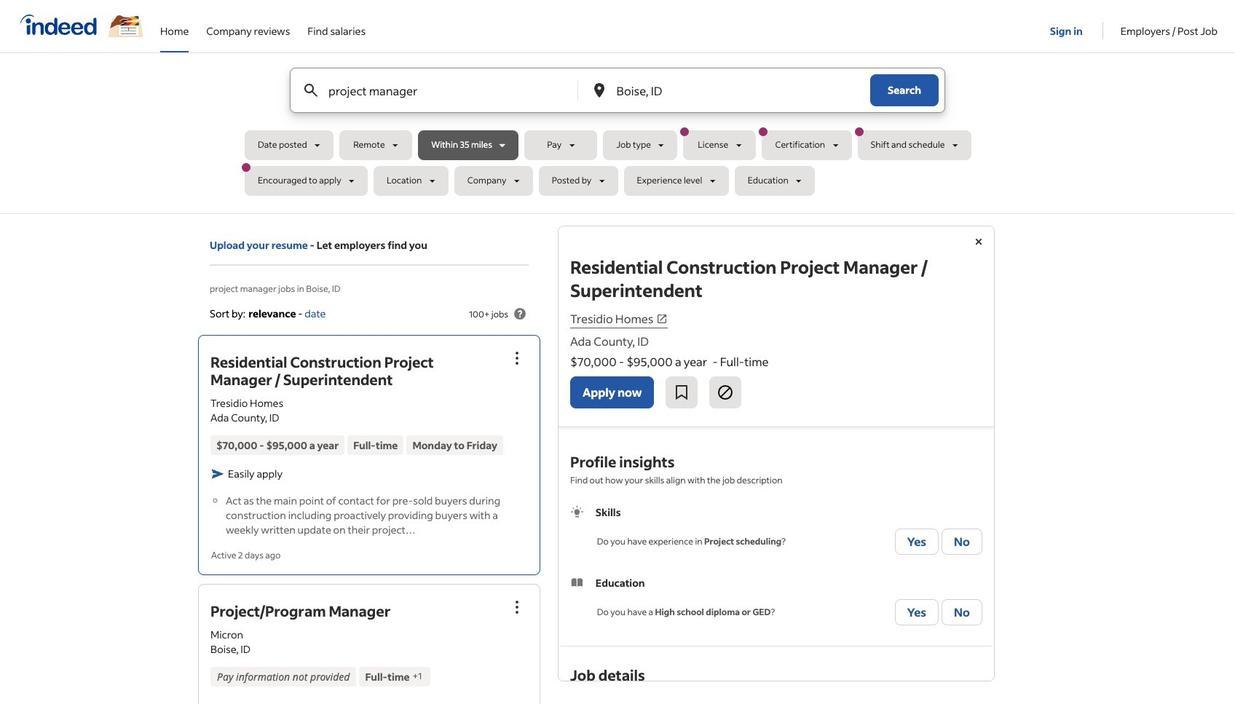 Task type: vqa. For each thing, say whether or not it's contained in the screenshot.
don't
no



Task type: locate. For each thing, give the bounding box(es) containing it.
save this job image
[[674, 384, 691, 401]]

celebrating black history month image
[[108, 15, 143, 37]]

skills group
[[570, 505, 983, 558]]

None search field
[[242, 68, 991, 202]]

education group
[[570, 576, 983, 629]]



Task type: describe. For each thing, give the bounding box(es) containing it.
close job details image
[[971, 233, 988, 251]]

help icon image
[[511, 305, 529, 323]]

search: Job title, keywords, or company text field
[[326, 68, 553, 112]]

not interested image
[[717, 384, 735, 401]]

tresidio homes (opens in a new tab) image
[[657, 313, 668, 325]]

job actions for project/program manager is collapsed image
[[509, 599, 526, 616]]

Edit location text field
[[614, 68, 842, 112]]

job actions for residential construction project manager / superintendent is collapsed image
[[509, 350, 526, 367]]



